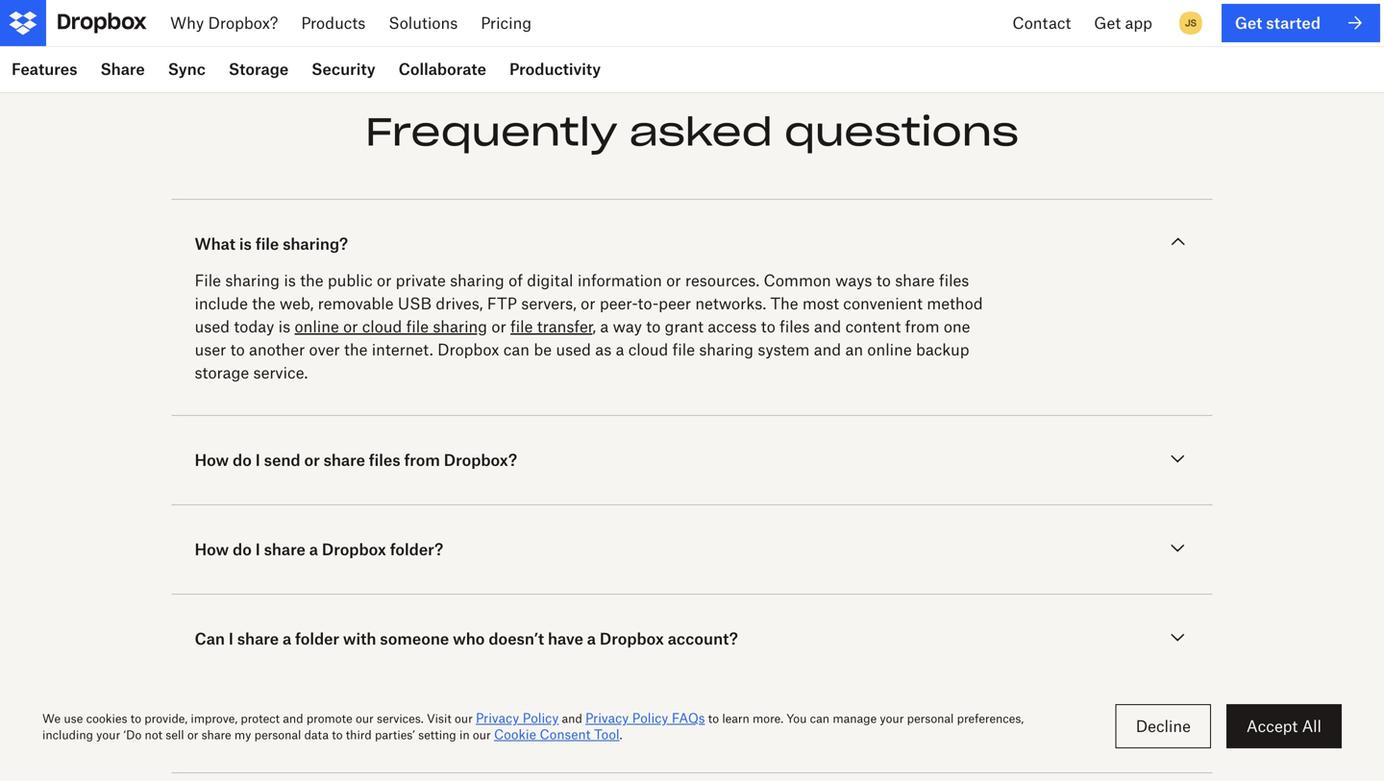Task type: locate. For each thing, give the bounding box(es) containing it.
products button
[[290, 0, 377, 46]]

dropbox? right from
[[444, 451, 517, 470]]

get
[[1235, 13, 1263, 32], [1094, 13, 1121, 32]]

pricing link
[[469, 0, 543, 46]]

file right is
[[256, 235, 279, 253]]

who
[[453, 630, 485, 649]]

1 do from the top
[[233, 451, 252, 470]]

send
[[264, 451, 301, 470]]

1 horizontal spatial file
[[390, 719, 414, 738]]

0 horizontal spatial get
[[1094, 13, 1121, 32]]

0 vertical spatial dropbox
[[322, 540, 386, 559]]

2 vertical spatial dropbox
[[322, 719, 386, 738]]

file
[[256, 235, 279, 253], [390, 719, 414, 738]]

i for how do i share a dropbox file with a link?
[[255, 719, 260, 738]]

1 horizontal spatial dropbox?
[[444, 451, 517, 470]]

0 vertical spatial how
[[195, 451, 229, 470]]

security
[[312, 60, 376, 78]]

1 vertical spatial how
[[195, 540, 229, 559]]

how down the "can"
[[195, 719, 229, 738]]

security button
[[300, 46, 387, 92]]

0 horizontal spatial dropbox?
[[208, 13, 278, 32]]

dropbox? up storage
[[208, 13, 278, 32]]

how up the "can"
[[195, 540, 229, 559]]

folder
[[295, 630, 339, 649]]

2 how from the top
[[195, 540, 229, 559]]

i for how do i share a dropbox folder?
[[255, 540, 260, 559]]

features
[[12, 60, 77, 78]]

questions
[[785, 107, 1019, 156]]

doesn't
[[489, 630, 544, 649]]

what
[[195, 235, 236, 253]]

can
[[195, 630, 225, 649]]

a
[[309, 540, 318, 559], [283, 630, 291, 649], [587, 630, 596, 649], [309, 719, 318, 738], [454, 719, 463, 738]]

get left app
[[1094, 13, 1121, 32]]

how for how do i share a dropbox folder?
[[195, 540, 229, 559]]

1 how from the top
[[195, 451, 229, 470]]

0 vertical spatial file
[[256, 235, 279, 253]]

pricing
[[481, 13, 532, 32]]

with
[[343, 630, 376, 649], [417, 719, 451, 738]]

asked
[[629, 107, 773, 156]]

get left started
[[1235, 13, 1263, 32]]

0 horizontal spatial file
[[256, 235, 279, 253]]

0 vertical spatial with
[[343, 630, 376, 649]]

get for get app
[[1094, 13, 1121, 32]]

dropbox
[[322, 540, 386, 559], [600, 630, 664, 649], [322, 719, 386, 738]]

js
[[1185, 17, 1197, 29]]

1 horizontal spatial get
[[1235, 13, 1263, 32]]

how for how do i send or share files from dropbox?
[[195, 451, 229, 470]]

how left the send
[[195, 451, 229, 470]]

how do i share a dropbox folder?
[[195, 540, 443, 559]]

contact
[[1013, 13, 1071, 32]]

with left link?
[[417, 719, 451, 738]]

0 vertical spatial dropbox?
[[208, 13, 278, 32]]

1 vertical spatial file
[[390, 719, 414, 738]]

do for how do i share a dropbox folder?
[[233, 540, 252, 559]]

a down the folder
[[309, 719, 318, 738]]

2 vertical spatial do
[[233, 719, 252, 738]]

a left the folder
[[283, 630, 291, 649]]

solutions
[[389, 13, 458, 32]]

dropbox?
[[208, 13, 278, 32], [444, 451, 517, 470]]

how
[[195, 451, 229, 470], [195, 540, 229, 559], [195, 719, 229, 738]]

1 vertical spatial do
[[233, 540, 252, 559]]

share
[[324, 451, 365, 470], [264, 540, 306, 559], [237, 630, 279, 649], [264, 719, 306, 738]]

get started link
[[1222, 4, 1381, 42]]

get inside dropdown button
[[1094, 13, 1121, 32]]

share down the send
[[264, 540, 306, 559]]

2 do from the top
[[233, 540, 252, 559]]

3 how from the top
[[195, 719, 229, 738]]

0 vertical spatial do
[[233, 451, 252, 470]]

link?
[[467, 719, 503, 738]]

3 do from the top
[[233, 719, 252, 738]]

do
[[233, 451, 252, 470], [233, 540, 252, 559], [233, 719, 252, 738]]

file left link?
[[390, 719, 414, 738]]

collaborate
[[399, 60, 487, 78]]

share
[[100, 60, 145, 78]]

have
[[548, 630, 584, 649]]

2 vertical spatial how
[[195, 719, 229, 738]]

i
[[255, 451, 260, 470], [255, 540, 260, 559], [229, 630, 234, 649], [255, 719, 260, 738]]

folder?
[[390, 540, 443, 559]]

share right or
[[324, 451, 365, 470]]

with right the folder
[[343, 630, 376, 649]]

storage button
[[217, 46, 300, 92]]

1 vertical spatial with
[[417, 719, 451, 738]]

what is file sharing?
[[195, 235, 348, 253]]

contact button
[[1001, 0, 1083, 46]]



Task type: describe. For each thing, give the bounding box(es) containing it.
get app button
[[1083, 0, 1164, 46]]

how do i send or share files from dropbox?
[[195, 451, 517, 470]]

why dropbox?
[[170, 13, 278, 32]]

get for get started
[[1235, 13, 1263, 32]]

someone
[[380, 630, 449, 649]]

js button
[[1176, 8, 1207, 38]]

share button
[[89, 46, 156, 92]]

from
[[404, 451, 440, 470]]

a down or
[[309, 540, 318, 559]]

sync
[[168, 60, 206, 78]]

account?
[[668, 630, 738, 649]]

how do i share a dropbox file with a link?
[[195, 719, 503, 738]]

sharing?
[[283, 235, 348, 253]]

1 vertical spatial dropbox?
[[444, 451, 517, 470]]

get app
[[1094, 13, 1153, 32]]

1 vertical spatial dropbox
[[600, 630, 664, 649]]

get started
[[1235, 13, 1321, 32]]

why dropbox? button
[[159, 0, 290, 46]]

a left link?
[[454, 719, 463, 738]]

products
[[301, 13, 366, 32]]

started
[[1267, 13, 1321, 32]]

frequently asked questions
[[365, 107, 1019, 156]]

do for how do i share a dropbox file with a link?
[[233, 719, 252, 738]]

files
[[369, 451, 401, 470]]

app
[[1125, 13, 1153, 32]]

frequently
[[365, 107, 618, 156]]

storage
[[229, 60, 289, 78]]

a right have
[[587, 630, 596, 649]]

do for how do i send or share files from dropbox?
[[233, 451, 252, 470]]

sync button
[[156, 46, 217, 92]]

0 horizontal spatial with
[[343, 630, 376, 649]]

can i share a folder with someone who doesn't have a dropbox account?
[[195, 630, 738, 649]]

productivity
[[510, 60, 601, 78]]

how for how do i share a dropbox file with a link?
[[195, 719, 229, 738]]

is
[[239, 235, 252, 253]]

dropbox for how do i share a dropbox file with a link?
[[322, 719, 386, 738]]

share right the "can"
[[237, 630, 279, 649]]

i for how do i send or share files from dropbox?
[[255, 451, 260, 470]]

productivity button
[[498, 46, 613, 92]]

why
[[170, 13, 204, 32]]

dropbox? inside popup button
[[208, 13, 278, 32]]

share down the folder
[[264, 719, 306, 738]]

1 horizontal spatial with
[[417, 719, 451, 738]]

solutions button
[[377, 0, 469, 46]]

features link
[[0, 46, 89, 92]]

collaborate button
[[387, 46, 498, 92]]

or
[[304, 451, 320, 470]]

dropbox for how do i share a dropbox folder?
[[322, 540, 386, 559]]



Task type: vqa. For each thing, say whether or not it's contained in the screenshot.
Basic
no



